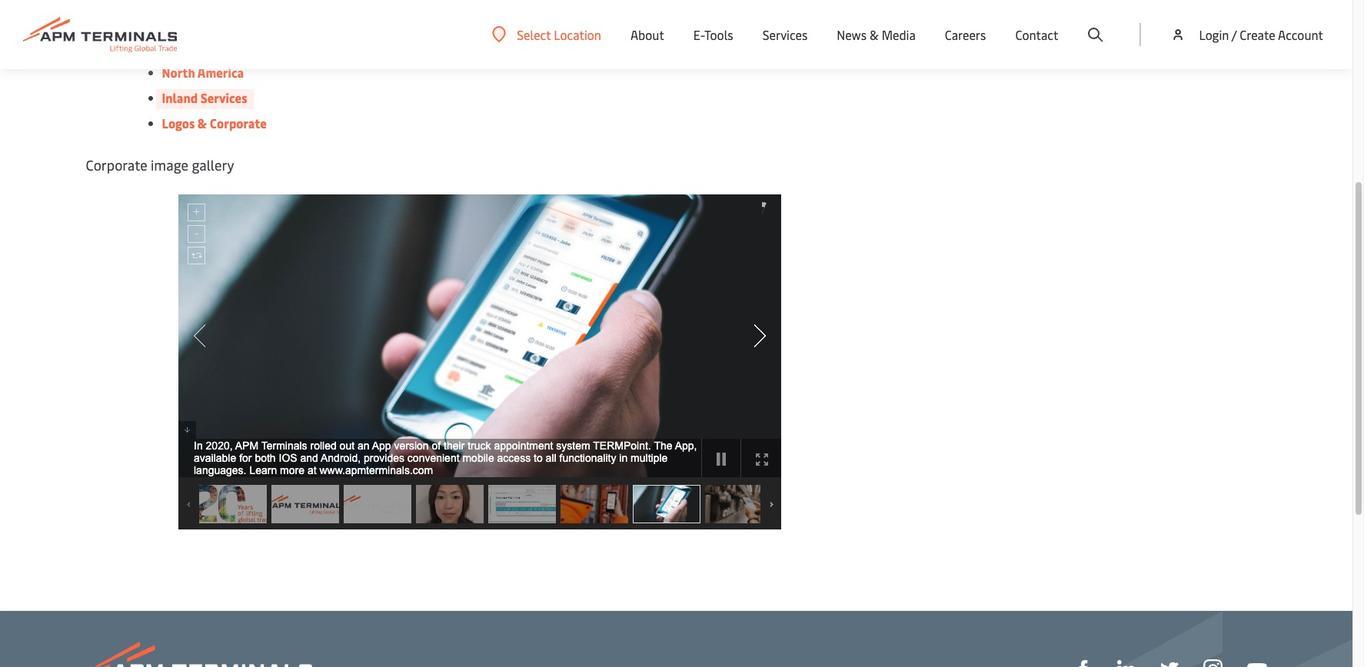 Task type: locate. For each thing, give the bounding box(es) containing it.
select location button
[[492, 26, 601, 43]]

select location
[[517, 26, 601, 43]]

gallery
[[192, 155, 234, 175]]

&
[[870, 26, 879, 43], [197, 115, 207, 131]]

corporate image gallery
[[86, 155, 234, 175]]

america up inland services
[[198, 64, 244, 81]]

1 horizontal spatial services
[[763, 26, 808, 43]]

careers
[[945, 26, 986, 43]]

0 vertical spatial &
[[870, 26, 879, 43]]

1 vertical spatial america
[[198, 64, 244, 81]]

login / create account
[[1199, 26, 1323, 43]]

0 horizontal spatial services
[[200, 89, 247, 106]]

& inside dropdown button
[[870, 26, 879, 43]]

america up the north america
[[193, 38, 240, 55]]

0 vertical spatial corporate
[[210, 115, 267, 131]]

1 vertical spatial &
[[197, 115, 207, 131]]

1 vertical spatial corporate
[[86, 155, 147, 175]]

0 vertical spatial america
[[193, 38, 240, 55]]

north america link
[[162, 64, 244, 81]]

america for north america
[[198, 64, 244, 81]]

logos
[[162, 115, 195, 131]]

news & media button
[[837, 0, 916, 69]]

news & media
[[837, 26, 916, 43]]

services inside inland services link
[[200, 89, 247, 106]]

europe link
[[162, 13, 202, 30]]

latin america
[[162, 38, 240, 55]]

services up logos & corporate link
[[200, 89, 247, 106]]

image
[[151, 155, 188, 175]]

instagram image
[[1203, 660, 1222, 667]]

services
[[763, 26, 808, 43], [200, 89, 247, 106]]

0 horizontal spatial &
[[197, 115, 207, 131]]

1 vertical spatial services
[[200, 89, 247, 106]]

0 horizontal spatial corporate
[[86, 155, 147, 175]]

you tube link
[[1247, 659, 1267, 667]]

& right "logos"
[[197, 115, 207, 131]]

contact button
[[1015, 0, 1058, 69]]

create
[[1240, 26, 1275, 43]]

facebook image
[[1074, 661, 1092, 667]]

north
[[162, 64, 195, 81]]

america
[[193, 38, 240, 55], [198, 64, 244, 81]]

& right "news" at the top right of the page
[[870, 26, 879, 43]]

media
[[882, 26, 916, 43]]

corporate down inland services link
[[210, 115, 267, 131]]

inland services link
[[156, 89, 253, 109]]

linkedin image
[[1117, 661, 1135, 667]]

1 horizontal spatial &
[[870, 26, 879, 43]]

corporate left image
[[86, 155, 147, 175]]

corporate
[[210, 115, 267, 131], [86, 155, 147, 175]]

e-
[[693, 26, 704, 43]]

latin
[[162, 38, 191, 55]]

services right tools
[[763, 26, 808, 43]]

apmt footer logo image
[[86, 642, 312, 667]]



Task type: describe. For each thing, give the bounding box(es) containing it.
twitter image
[[1160, 661, 1178, 667]]

europe
[[162, 13, 202, 30]]

& for news
[[870, 26, 879, 43]]

login
[[1199, 26, 1229, 43]]

location
[[554, 26, 601, 43]]

linkedin__x28_alt_x29__3_ link
[[1117, 659, 1135, 667]]

select
[[517, 26, 551, 43]]

fill 44 link
[[1160, 659, 1178, 667]]

instagram link
[[1203, 659, 1222, 667]]

login / create account link
[[1171, 0, 1323, 69]]

shape link
[[1074, 659, 1092, 667]]

services button
[[763, 0, 808, 69]]

& for logos
[[197, 115, 207, 131]]

news
[[837, 26, 867, 43]]

america for latin america
[[193, 38, 240, 55]]

e-tools
[[693, 26, 733, 43]]

north america
[[162, 64, 244, 81]]

inland services
[[162, 89, 247, 106]]

about
[[631, 26, 664, 43]]

0 vertical spatial services
[[763, 26, 808, 43]]

tools
[[704, 26, 733, 43]]

latin america link
[[162, 38, 240, 55]]

e-tools button
[[693, 0, 733, 69]]

account
[[1278, 26, 1323, 43]]

logos & corporate
[[162, 115, 267, 131]]

about button
[[631, 0, 664, 69]]

careers button
[[945, 0, 986, 69]]

1 horizontal spatial corporate
[[210, 115, 267, 131]]

/
[[1232, 26, 1237, 43]]

contact
[[1015, 26, 1058, 43]]

logos & corporate link
[[162, 115, 267, 131]]

youtube image
[[1247, 663, 1267, 667]]

inland
[[162, 89, 198, 106]]



Task type: vqa. For each thing, say whether or not it's contained in the screenshot.
Careers
yes



